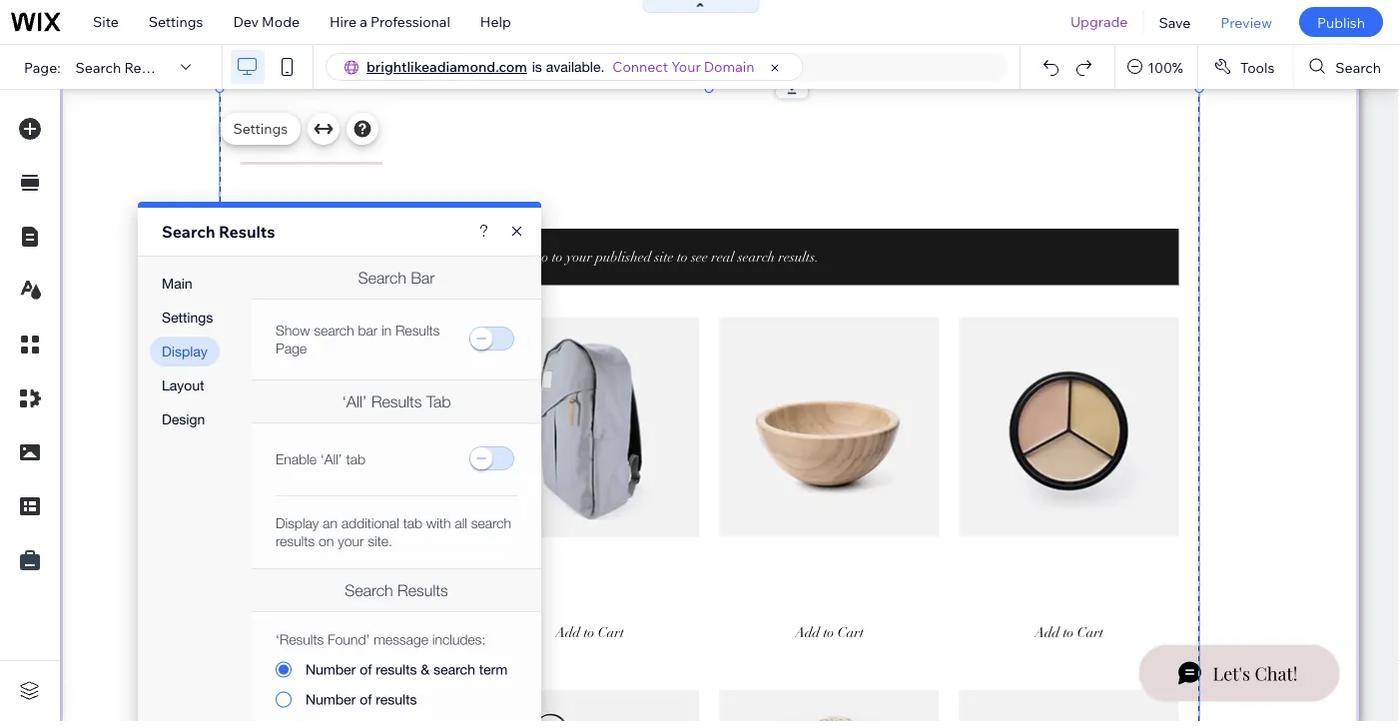 Task type: locate. For each thing, give the bounding box(es) containing it.
settings
[[149, 13, 203, 30], [233, 120, 288, 137]]

site
[[93, 13, 119, 30]]

0 horizontal spatial settings
[[149, 13, 203, 30]]

search
[[76, 58, 121, 76], [1336, 58, 1382, 76], [162, 222, 215, 242]]

connect
[[613, 58, 669, 75]]

0 vertical spatial results
[[124, 58, 172, 76]]

available.
[[546, 58, 605, 75]]

hire
[[330, 13, 357, 30]]

results
[[124, 58, 172, 76], [219, 222, 275, 242]]

1 vertical spatial results
[[219, 222, 275, 242]]

save button
[[1144, 0, 1206, 44]]

tools button
[[1199, 45, 1293, 89]]

upgrade
[[1071, 13, 1128, 30]]

preview button
[[1206, 0, 1288, 44]]

1 horizontal spatial search
[[162, 222, 215, 242]]

1 horizontal spatial settings
[[233, 120, 288, 137]]

0 vertical spatial search results
[[76, 58, 172, 76]]

0 horizontal spatial results
[[124, 58, 172, 76]]

2 horizontal spatial search
[[1336, 58, 1382, 76]]

is available. connect your domain
[[532, 58, 755, 75]]

0 vertical spatial settings
[[149, 13, 203, 30]]

search results
[[76, 58, 172, 76], [162, 222, 275, 242]]

1 vertical spatial settings
[[233, 120, 288, 137]]



Task type: describe. For each thing, give the bounding box(es) containing it.
mode
[[262, 13, 300, 30]]

publish
[[1318, 13, 1366, 31]]

tools
[[1241, 58, 1275, 76]]

professional
[[371, 13, 450, 30]]

100% button
[[1116, 45, 1198, 89]]

save
[[1159, 13, 1191, 31]]

preview
[[1221, 13, 1273, 31]]

your
[[672, 58, 701, 75]]

search inside button
[[1336, 58, 1382, 76]]

help
[[480, 13, 511, 30]]

brightlikeadiamond.com
[[367, 58, 527, 75]]

is
[[532, 58, 542, 75]]

search button
[[1294, 45, 1400, 89]]

1 vertical spatial search results
[[162, 222, 275, 242]]

hire a professional
[[330, 13, 450, 30]]

publish button
[[1300, 7, 1384, 37]]

a
[[360, 13, 368, 30]]

100%
[[1148, 58, 1184, 76]]

0 horizontal spatial search
[[76, 58, 121, 76]]

dev mode
[[233, 13, 300, 30]]

domain
[[704, 58, 755, 75]]

dev
[[233, 13, 259, 30]]

1 horizontal spatial results
[[219, 222, 275, 242]]



Task type: vqa. For each thing, say whether or not it's contained in the screenshot.
Change button corresponding to Vector Art
no



